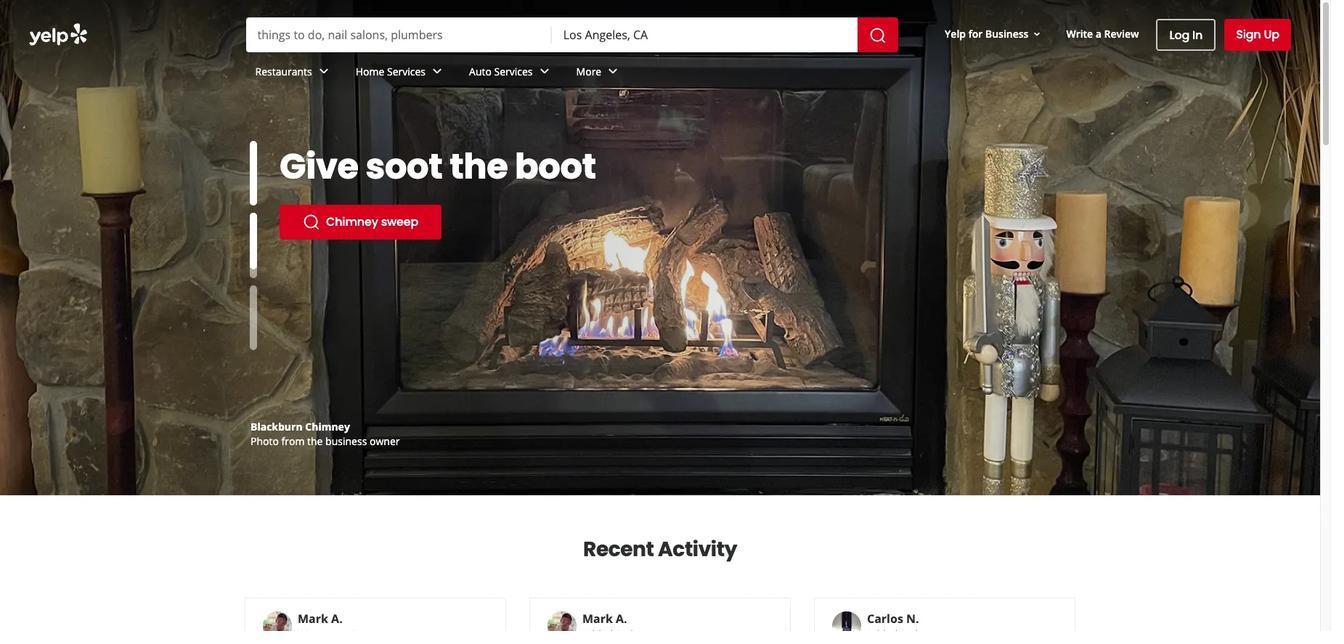 Task type: locate. For each thing, give the bounding box(es) containing it.
1 services from the left
[[387, 64, 426, 78]]

yelp for business
[[945, 27, 1029, 40]]

1 mark a. link from the left
[[298, 611, 343, 627]]

0 horizontal spatial services
[[387, 64, 426, 78]]

mark a. link
[[298, 611, 343, 627], [583, 611, 628, 627]]

write a review link
[[1061, 21, 1146, 47]]

24 chevron down v2 image for home services
[[429, 63, 446, 80]]

0 horizontal spatial 24 chevron down v2 image
[[429, 63, 446, 80]]

services for auto services
[[495, 64, 533, 78]]

0 horizontal spatial a.
[[331, 611, 343, 627]]

2 mark a. link from the left
[[583, 611, 628, 627]]

24 chevron down v2 image
[[429, 63, 446, 80], [536, 63, 553, 80]]

select slide image left give
[[250, 141, 257, 206]]

0 horizontal spatial mark
[[298, 611, 328, 627]]

1 horizontal spatial mark a.
[[583, 611, 628, 627]]

0 horizontal spatial mark a.
[[298, 611, 343, 627]]

2 services from the left
[[495, 64, 533, 78]]

1 horizontal spatial none field
[[564, 27, 847, 43]]

1 24 chevron down v2 image from the left
[[315, 63, 333, 80]]

1 horizontal spatial a.
[[616, 611, 628, 627]]

1 a. from the left
[[331, 611, 343, 627]]

chimney right 24 search v2 image
[[326, 214, 378, 230]]

1 mark from the left
[[298, 611, 328, 627]]

1 none field from the left
[[258, 27, 540, 43]]

mark
[[298, 611, 328, 627], [583, 611, 613, 627]]

24 chevron down v2 image for restaurants
[[315, 63, 333, 80]]

1 photo of mark a. image from the left
[[263, 612, 292, 631]]

1 24 chevron down v2 image from the left
[[429, 63, 446, 80]]

write
[[1067, 27, 1094, 40]]

0 vertical spatial chimney
[[326, 214, 378, 230]]

24 chevron down v2 image inside auto services link
[[536, 63, 553, 80]]

1 horizontal spatial mark
[[583, 611, 613, 627]]

chimney sweep link
[[280, 205, 442, 240]]

2 mark from the left
[[583, 611, 613, 627]]

for
[[969, 27, 983, 40]]

24 search v2 image
[[303, 214, 320, 231]]

0 horizontal spatial the
[[307, 435, 323, 448]]

chimney
[[326, 214, 378, 230], [305, 420, 350, 434]]

restaurants
[[255, 64, 312, 78]]

sign up link
[[1225, 19, 1292, 51]]

24 chevron down v2 image right restaurants
[[315, 63, 333, 80]]

24 chevron down v2 image
[[315, 63, 333, 80], [605, 63, 622, 80]]

1 horizontal spatial 24 chevron down v2 image
[[605, 63, 622, 80]]

1 horizontal spatial services
[[495, 64, 533, 78]]

boot
[[515, 142, 596, 191]]

home
[[356, 64, 385, 78]]

log
[[1170, 27, 1190, 43]]

1 horizontal spatial mark a. link
[[583, 611, 628, 627]]

1 horizontal spatial the
[[450, 142, 508, 191]]

24 chevron down v2 image left auto
[[429, 63, 446, 80]]

0 horizontal spatial photo of mark a. image
[[263, 612, 292, 631]]

Find text field
[[258, 27, 540, 43]]

0 horizontal spatial 24 chevron down v2 image
[[315, 63, 333, 80]]

owner
[[370, 435, 400, 448]]

24 chevron down v2 image inside 'more' link
[[605, 63, 622, 80]]

restaurants link
[[244, 52, 344, 94]]

1 vertical spatial the
[[307, 435, 323, 448]]

0 vertical spatial select slide image
[[250, 141, 257, 206]]

more
[[577, 64, 602, 78]]

the
[[450, 142, 508, 191], [307, 435, 323, 448]]

None field
[[258, 27, 540, 43], [564, 27, 847, 43]]

chimney up business
[[305, 420, 350, 434]]

2 24 chevron down v2 image from the left
[[605, 63, 622, 80]]

business
[[326, 435, 367, 448]]

mark a.
[[298, 611, 343, 627], [583, 611, 628, 627]]

2 photo of mark a. image from the left
[[548, 612, 577, 631]]

1 vertical spatial chimney
[[305, 420, 350, 434]]

recent
[[584, 536, 654, 564]]

24 chevron down v2 image right more
[[605, 63, 622, 80]]

2 none field from the left
[[564, 27, 847, 43]]

24 chevron down v2 image right auto services
[[536, 63, 553, 80]]

services right auto
[[495, 64, 533, 78]]

select slide image
[[250, 141, 257, 206], [250, 207, 257, 272]]

sign
[[1237, 26, 1262, 43]]

1 horizontal spatial photo of mark a. image
[[548, 612, 577, 631]]

write a review
[[1067, 27, 1140, 40]]

a.
[[331, 611, 343, 627], [616, 611, 628, 627]]

a. for 2nd mark a. "link" from left
[[616, 611, 628, 627]]

2 24 chevron down v2 image from the left
[[536, 63, 553, 80]]

services
[[387, 64, 426, 78], [495, 64, 533, 78]]

None search field
[[0, 0, 1321, 94], [246, 17, 902, 52], [0, 0, 1321, 94], [246, 17, 902, 52]]

activity
[[658, 536, 738, 564]]

1 horizontal spatial 24 chevron down v2 image
[[536, 63, 553, 80]]

0 horizontal spatial mark a. link
[[298, 611, 343, 627]]

16 chevron down v2 image
[[1032, 28, 1044, 40]]

24 chevron down v2 image inside restaurants link
[[315, 63, 333, 80]]

select slide image left 24 search v2 image
[[250, 207, 257, 272]]

photo of mark a. image
[[263, 612, 292, 631], [548, 612, 577, 631]]

sweep
[[381, 214, 419, 230]]

24 chevron down v2 image inside home services link
[[429, 63, 446, 80]]

0 horizontal spatial none field
[[258, 27, 540, 43]]

search image
[[870, 27, 887, 44]]

services for home services
[[387, 64, 426, 78]]

explore banner section banner
[[0, 0, 1321, 496]]

services right "home"
[[387, 64, 426, 78]]

a
[[1096, 27, 1102, 40]]

1 vertical spatial select slide image
[[250, 207, 257, 272]]

2 a. from the left
[[616, 611, 628, 627]]

Near text field
[[564, 27, 847, 43]]



Task type: describe. For each thing, give the bounding box(es) containing it.
2 mark a. from the left
[[583, 611, 628, 627]]

mark for 2nd mark a. "link" from right
[[298, 611, 328, 627]]

carlos
[[868, 611, 904, 627]]

carlos n. link
[[868, 611, 920, 627]]

none field near
[[564, 27, 847, 43]]

1 mark a. from the left
[[298, 611, 343, 627]]

none field find
[[258, 27, 540, 43]]

2 select slide image from the top
[[250, 207, 257, 272]]

business
[[986, 27, 1029, 40]]

24 chevron down v2 image for more
[[605, 63, 622, 80]]

auto
[[469, 64, 492, 78]]

give
[[280, 142, 359, 191]]

sign up
[[1237, 26, 1280, 43]]

home services link
[[344, 52, 458, 94]]

photo of mark a. image for 2nd mark a. "link" from left
[[548, 612, 577, 631]]

24 chevron down v2 image for auto services
[[536, 63, 553, 80]]

yelp for business button
[[940, 21, 1050, 47]]

from
[[282, 435, 305, 448]]

soot
[[366, 142, 443, 191]]

1 select slide image from the top
[[250, 141, 257, 206]]

blackburn chimney photo from the business owner
[[251, 420, 400, 448]]

the inside blackburn chimney photo from the business owner
[[307, 435, 323, 448]]

yelp
[[945, 27, 966, 40]]

blackburn
[[251, 420, 303, 434]]

photo of carlos n. image
[[833, 612, 862, 631]]

review
[[1105, 27, 1140, 40]]

home services
[[356, 64, 426, 78]]

auto services link
[[458, 52, 565, 94]]

photo of mark a. image for 2nd mark a. "link" from right
[[263, 612, 292, 631]]

blackburn chimney link
[[251, 420, 350, 434]]

up
[[1265, 26, 1280, 43]]

more link
[[565, 52, 634, 94]]

recent activity
[[584, 536, 738, 564]]

mark for 2nd mark a. "link" from left
[[583, 611, 613, 627]]

log in link
[[1157, 19, 1217, 51]]

explore recent activity section section
[[233, 496, 1088, 631]]

a. for 2nd mark a. "link" from right
[[331, 611, 343, 627]]

photo
[[251, 435, 279, 448]]

chimney inside blackburn chimney photo from the business owner
[[305, 420, 350, 434]]

in
[[1193, 27, 1204, 43]]

give soot the boot
[[280, 142, 596, 191]]

0 vertical spatial the
[[450, 142, 508, 191]]

business categories element
[[244, 52, 1292, 94]]

n.
[[907, 611, 920, 627]]

carlos n.
[[868, 611, 920, 627]]

auto services
[[469, 64, 533, 78]]

log in
[[1170, 27, 1204, 43]]

chimney sweep
[[326, 214, 419, 230]]



Task type: vqa. For each thing, say whether or not it's contained in the screenshot.
the Restaurants in the Restaurants BUTTON
no



